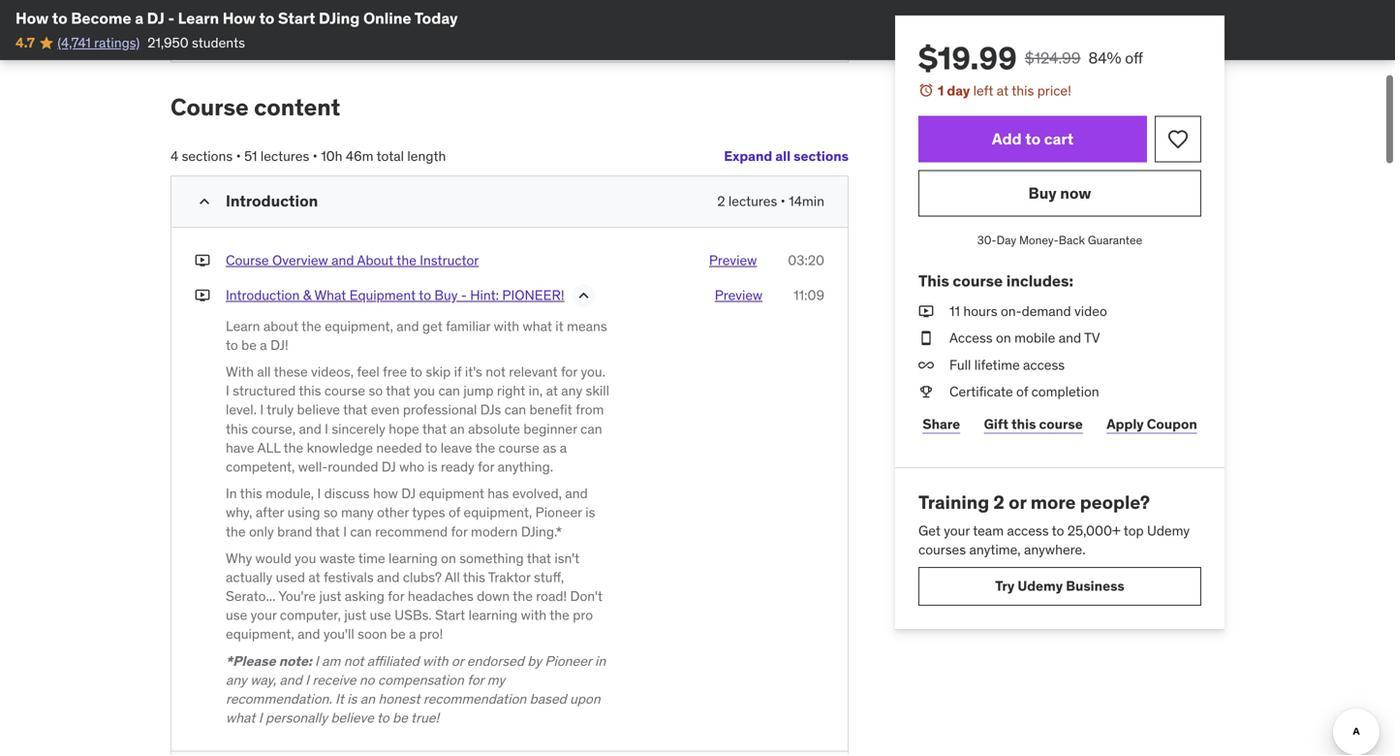 Task type: vqa. For each thing, say whether or not it's contained in the screenshot.
Inc.
no



Task type: locate. For each thing, give the bounding box(es) containing it.
- left hint:
[[461, 286, 467, 304]]

1 vertical spatial all
[[257, 363, 271, 381]]

to left cart
[[1026, 129, 1041, 149]]

• for 4
[[236, 147, 241, 165]]

0 vertical spatial not
[[486, 363, 506, 381]]

or left more
[[1009, 490, 1027, 514]]

that up "stuff,"
[[527, 550, 552, 567]]

djing.*
[[521, 523, 563, 540]]

full
[[950, 356, 972, 373]]

0 horizontal spatial •
[[236, 147, 241, 165]]

on up full lifetime access
[[997, 329, 1012, 347]]

lectures right 51 at the left top of the page
[[261, 147, 310, 165]]

coupon
[[1148, 415, 1198, 433]]

videos,
[[311, 363, 354, 381]]

equipment, up *please at the bottom left of the page
[[226, 625, 294, 643]]

top
[[1124, 522, 1145, 539]]

udemy inside training 2 or more people? get your team access to 25,000+ top udemy courses anytime, anywhere.
[[1148, 522, 1191, 539]]

course up 4
[[171, 93, 249, 122]]

0 vertical spatial your
[[944, 522, 970, 539]]

2 vertical spatial equipment,
[[226, 625, 294, 643]]

1 horizontal spatial buy
[[1029, 183, 1057, 203]]

0 vertical spatial with
[[494, 317, 520, 335]]

any inside learn about the equipment, and get familiar with what it means to be a dj! with all these videos, feel free to skip if it's not relevant for you. i structured this course so that you can jump right in, at any skill level. i truly believe that even professional djs can benefit from this course, and i sincerely hope that an absolute beginner can have all the knowledge needed to leave the course as a competent, well-rounded dj who is ready for anything. in this module, i discuss how dj equipment has evolved, and why, after using so many other types of equipment, pioneer is the only brand that i can recommend for modern djing.* why would you waste time learning on something that isn't actually used at festivals and clubs? all this traktor stuff, serato... you're just asking for headaches down the road! don't use your computer, just use usbs. start learning with the pro equipment, and you'll soon be a pro!
[[562, 382, 583, 400]]

djs
[[481, 401, 502, 418]]

2 introduction from the top
[[226, 286, 300, 304]]

learn inside learn about the equipment, and get familiar with what it means to be a dj! with all these videos, feel free to skip if it's not relevant for you. i structured this course so that you can jump right in, at any skill level. i truly believe that even professional djs can benefit from this course, and i sincerely hope that an absolute beginner can have all the knowledge needed to leave the course as a competent, well-rounded dj who is ready for anything. in this module, i discuss how dj equipment has evolved, and why, after using so many other types of equipment, pioneer is the only brand that i can recommend for modern djing.* why would you waste time learning on something that isn't actually used at festivals and clubs? all this traktor stuff, serato... you're just asking for headaches down the road! don't use your computer, just use usbs. start learning with the pro equipment, and you'll soon be a pro!
[[226, 317, 260, 335]]

1 horizontal spatial is
[[428, 458, 438, 475]]

0 horizontal spatial an
[[360, 690, 375, 708]]

1 horizontal spatial -
[[461, 286, 467, 304]]

pioneer inside learn about the equipment, and get familiar with what it means to be a dj! with all these videos, feel free to skip if it's not relevant for you. i structured this course so that you can jump right in, at any skill level. i truly believe that even professional djs can benefit from this course, and i sincerely hope that an absolute beginner can have all the knowledge needed to leave the course as a competent, well-rounded dj who is ready for anything. in this module, i discuss how dj equipment has evolved, and why, after using so many other types of equipment, pioneer is the only brand that i can recommend for modern djing.* why would you waste time learning on something that isn't actually used at festivals and clubs? all this traktor stuff, serato... you're just asking for headaches down the road! don't use your computer, just use usbs. start learning with the pro equipment, and you'll soon be a pro!
[[536, 504, 582, 521]]

1 horizontal spatial sections
[[794, 147, 849, 165]]

dj inside learn about the equipment, and get familiar with what it means to be a dj! with all these videos, feel free to skip if it's not relevant for you. i structured this course so that you can jump right in, at any skill level. i truly believe that even professional djs can benefit from this course, and i sincerely hope that an absolute beginner can have all the knowledge needed to leave the course as a competent, well-rounded dj who is ready for anything. in this module, i discuss how dj equipment has evolved, and why, after using so many other types of equipment, pioneer is the only brand that i can recommend for modern djing.* why would you waste time learning on something that isn't actually used at festivals and clubs? all this traktor stuff, serato... you're just asking for headaches down the road! don't use your computer, just use usbs. start learning with the pro equipment, and you'll soon be a pro!
[[382, 458, 396, 475]]

just down festivals
[[319, 588, 342, 605]]

pioneer
[[536, 504, 582, 521], [545, 652, 592, 670]]

or inside i am not affiliated with or endorsed by pioneer in any way, and i receive no compensation for my recommendation. it is an honest recommendation based upon what i personally believe to be true!
[[452, 652, 464, 670]]

1 vertical spatial is
[[586, 504, 596, 521]]

be inside i am not affiliated with or endorsed by pioneer in any way, and i receive no compensation for my recommendation. it is an honest recommendation based upon what i personally believe to be true!
[[393, 709, 408, 727]]

1 how from the left
[[16, 8, 49, 28]]

1 vertical spatial course
[[226, 252, 269, 269]]

1 horizontal spatial what
[[523, 317, 553, 335]]

leave
[[441, 439, 473, 456]]

*please note:
[[226, 652, 315, 670]]

i receive
[[306, 671, 356, 689]]

start left djing
[[278, 8, 315, 28]]

1 horizontal spatial i
[[317, 485, 321, 502]]

preview
[[710, 252, 757, 269], [715, 286, 763, 304]]

an inside i am not affiliated with or endorsed by pioneer in any way, and i receive no compensation for my recommendation. it is an honest recommendation based upon what i personally believe to be true!
[[360, 690, 375, 708]]

this course includes:
[[919, 271, 1074, 291]]

expand all sections
[[724, 147, 849, 165]]

• left 10h 46m
[[313, 147, 318, 165]]

lectures
[[261, 147, 310, 165], [729, 193, 778, 210]]

2 vertical spatial with
[[423, 652, 448, 670]]

be down usbs.
[[391, 625, 406, 643]]

14min
[[789, 193, 825, 210]]

1 horizontal spatial dj
[[382, 458, 396, 475]]

certificate
[[950, 383, 1014, 400]]

to inside training 2 or more people? get your team access to 25,000+ top udemy courses anytime, anywhere.
[[1052, 522, 1065, 539]]

0 vertical spatial xsmall image
[[195, 251, 210, 270]]

lectures down expand
[[729, 193, 778, 210]]

2 down expand
[[718, 193, 726, 210]]

0 vertical spatial believe
[[297, 401, 340, 418]]

to inside introduction & what equipment to buy - hint: pioneer! button
[[419, 286, 431, 304]]

at right in, at bottom left
[[546, 382, 558, 400]]

to up (4,741
[[52, 8, 68, 28]]

0 vertical spatial or
[[1009, 490, 1027, 514]]

the inside course overview and about the instructor "button"
[[397, 252, 417, 269]]

on
[[997, 329, 1012, 347], [441, 550, 456, 567]]

0 horizontal spatial you
[[295, 550, 316, 567]]

all inside learn about the equipment, and get familiar with what it means to be a dj! with all these videos, feel free to skip if it's not relevant for you. i structured this course so that you can jump right in, at any skill level. i truly believe that even professional djs can benefit from this course, and i sincerely hope that an absolute beginner can have all the knowledge needed to leave the course as a competent, well-rounded dj who is ready for anything. in this module, i discuss how dj equipment has evolved, and why, after using so many other types of equipment, pioneer is the only brand that i can recommend for modern djing.* why would you waste time learning on something that isn't actually used at festivals and clubs? all this traktor stuff, serato... you're just asking for headaches down the road! don't use your computer, just use usbs. start learning with the pro equipment, and you'll soon be a pro!
[[257, 363, 271, 381]]

0 vertical spatial so
[[369, 382, 383, 400]]

needed
[[377, 439, 422, 456]]

introduction down 51 at the left top of the page
[[226, 191, 318, 211]]

0 horizontal spatial so
[[324, 504, 338, 521]]

xsmall image
[[195, 251, 210, 270], [919, 356, 935, 375]]

xsmall image down 'small' icon
[[195, 286, 210, 305]]

1 vertical spatial on
[[441, 550, 456, 567]]

1 horizontal spatial at
[[546, 382, 558, 400]]

udemy right top
[[1148, 522, 1191, 539]]

any inside i am not affiliated with or endorsed by pioneer in any way, and i receive no compensation for my recommendation. it is an honest recommendation based upon what i personally believe to be true!
[[226, 671, 247, 689]]

at right left
[[997, 82, 1009, 99]]

not inside i am not affiliated with or endorsed by pioneer in any way, and i receive no compensation for my recommendation. it is an honest recommendation based upon what i personally believe to be true!
[[344, 652, 364, 670]]

usbs.
[[395, 607, 432, 624]]

buy left now
[[1029, 183, 1057, 203]]

• left 14min
[[781, 193, 786, 210]]

gift
[[985, 415, 1009, 433]]

all up the i structured
[[257, 363, 271, 381]]

1 vertical spatial i
[[343, 523, 347, 540]]

introduction inside introduction & what equipment to buy - hint: pioneer! button
[[226, 286, 300, 304]]

equipment,
[[325, 317, 393, 335], [464, 504, 532, 521], [226, 625, 294, 643]]

dj down needed
[[382, 458, 396, 475]]

used
[[276, 569, 305, 586]]

apply coupon
[[1107, 415, 1198, 433]]

be down honest
[[393, 709, 408, 727]]

course for course content
[[171, 93, 249, 122]]

learn up 21,950 students
[[178, 8, 219, 28]]

0 horizontal spatial or
[[452, 652, 464, 670]]

course left overview
[[226, 252, 269, 269]]

to left djing
[[259, 8, 275, 28]]

so down discuss
[[324, 504, 338, 521]]

all inside 'dropdown button'
[[776, 147, 791, 165]]

0 horizontal spatial -
[[168, 8, 175, 28]]

0 vertical spatial start
[[278, 8, 315, 28]]

to up get
[[419, 286, 431, 304]]

of down dj equipment on the left
[[449, 504, 461, 521]]

based
[[530, 690, 567, 708]]

0 vertical spatial equipment,
[[325, 317, 393, 335]]

2 vertical spatial be
[[393, 709, 408, 727]]

0 horizontal spatial is
[[347, 690, 357, 708]]

asking
[[345, 588, 385, 605]]

your inside learn about the equipment, and get familiar with what it means to be a dj! with all these videos, feel free to skip if it's not relevant for you. i structured this course so that you can jump right in, at any skill level. i truly believe that even professional djs can benefit from this course, and i sincerely hope that an absolute beginner can have all the knowledge needed to leave the course as a competent, well-rounded dj who is ready for anything. in this module, i discuss how dj equipment has evolved, and why, after using so many other types of equipment, pioneer is the only brand that i can recommend for modern djing.* why would you waste time learning on something that isn't actually used at festivals and clubs? all this traktor stuff, serato... you're just asking for headaches down the road! don't use your computer, just use usbs. start learning with the pro equipment, and you'll soon be a pro!
[[251, 607, 277, 624]]

• left 51 at the left top of the page
[[236, 147, 241, 165]]

learning down "down" on the bottom left
[[469, 607, 518, 624]]

get
[[919, 522, 941, 539]]

start
[[278, 8, 315, 28], [435, 607, 466, 624]]

1 vertical spatial dj
[[382, 458, 396, 475]]

11 hours on-demand video
[[950, 303, 1108, 320]]

modern
[[471, 523, 518, 540]]

or left endorsed
[[452, 652, 464, 670]]

1 vertical spatial xsmall image
[[919, 356, 935, 375]]

course inside "button"
[[226, 252, 269, 269]]

10h 46m
[[321, 147, 374, 165]]

to inside i am not affiliated with or endorsed by pioneer in any way, and i receive no compensation for my recommendation. it is an honest recommendation based upon what i personally believe to be true!
[[377, 709, 389, 727]]

1 introduction from the top
[[226, 191, 318, 211]]

what down recommendation.
[[226, 709, 255, 727]]

xsmall image
[[195, 286, 210, 305], [919, 302, 935, 321], [919, 329, 935, 348], [919, 382, 935, 401]]

total
[[377, 147, 404, 165]]

access down mobile
[[1024, 356, 1066, 373]]

not up no
[[344, 652, 364, 670]]

0 vertical spatial introduction
[[226, 191, 318, 211]]

xsmall image up 'share'
[[919, 382, 935, 401]]

1 vertical spatial udemy
[[1018, 577, 1064, 595]]

2 how from the left
[[223, 8, 256, 28]]

this right the all
[[463, 569, 486, 586]]

0 vertical spatial on
[[997, 329, 1012, 347]]

familiar
[[446, 317, 491, 335]]

includes:
[[1007, 271, 1074, 291]]

i down many
[[343, 523, 347, 540]]

0 vertical spatial all
[[776, 147, 791, 165]]

an up leave
[[450, 420, 465, 437]]

be up "with"
[[242, 336, 257, 354]]

1 horizontal spatial your
[[944, 522, 970, 539]]

benefit
[[530, 401, 573, 418]]

0 horizontal spatial use
[[226, 607, 247, 624]]

2 inside training 2 or more people? get your team access to 25,000+ top udemy courses anytime, anywhere.
[[994, 490, 1005, 514]]

not right it's
[[486, 363, 506, 381]]

your up courses
[[944, 522, 970, 539]]

0 vertical spatial what
[[523, 317, 553, 335]]

not inside learn about the equipment, and get familiar with what it means to be a dj! with all these videos, feel free to skip if it's not relevant for you. i structured this course so that you can jump right in, at any skill level. i truly believe that even professional djs can benefit from this course, and i sincerely hope that an absolute beginner can have all the knowledge needed to leave the course as a competent, well-rounded dj who is ready for anything. in this module, i discuss how dj equipment has evolved, and why, after using so many other types of equipment, pioneer is the only brand that i can recommend for modern djing.* why would you waste time learning on something that isn't actually used at festivals and clubs? all this traktor stuff, serato... you're just asking for headaches down the road! don't use your computer, just use usbs. start learning with the pro equipment, and you'll soon be a pro!
[[486, 363, 506, 381]]

so down feel
[[369, 382, 383, 400]]

*please
[[226, 652, 276, 670]]

0 vertical spatial lectures
[[261, 147, 310, 165]]

pioneer up djing.*
[[536, 504, 582, 521]]

1 horizontal spatial or
[[1009, 490, 1027, 514]]

0 horizontal spatial i
[[259, 709, 262, 727]]

1 horizontal spatial an
[[450, 420, 465, 437]]

0 horizontal spatial at
[[309, 569, 321, 586]]

you up the used
[[295, 550, 316, 567]]

you
[[414, 382, 435, 400], [295, 550, 316, 567]]

to up anywhere.
[[1052, 522, 1065, 539]]

1 vertical spatial with
[[521, 607, 547, 624]]

with
[[226, 363, 254, 381]]

and left about
[[332, 252, 354, 269]]

1 horizontal spatial not
[[486, 363, 506, 381]]

1 horizontal spatial so
[[369, 382, 383, 400]]

pioneer left in
[[545, 652, 592, 670]]

sections up 14min
[[794, 147, 849, 165]]

0 horizontal spatial udemy
[[1018, 577, 1064, 595]]

i am not affiliated with or endorsed by pioneer in any way, and i receive no compensation for my recommendation. it is an honest recommendation based upon what i personally believe to be true!
[[226, 652, 606, 727]]

and down note:
[[280, 671, 302, 689]]

how up 4.7 on the top of page
[[16, 8, 49, 28]]

with down road! don't
[[521, 607, 547, 624]]

- inside button
[[461, 286, 467, 304]]

day
[[997, 233, 1017, 248]]

1 horizontal spatial all
[[776, 147, 791, 165]]

pioneer!
[[503, 286, 565, 304]]

sections
[[794, 147, 849, 165], [182, 147, 233, 165]]

learn about the equipment, and get familiar with what it means to be a dj! with all these videos, feel free to skip if it's not relevant for you. i structured this course so that you can jump right in, at any skill level. i truly believe that even professional djs can benefit from this course, and i sincerely hope that an absolute beginner can have all the knowledge needed to leave the course as a competent, well-rounded dj who is ready for anything. in this module, i discuss how dj equipment has evolved, and why, after using so many other types of equipment, pioneer is the only brand that i can recommend for modern djing.* why would you waste time learning on something that isn't actually used at festivals and clubs? all this traktor stuff, serato... you're just asking for headaches down the road! don't use your computer, just use usbs. start learning with the pro equipment, and you'll soon be a pro!
[[226, 317, 610, 643]]

0 vertical spatial course
[[171, 93, 249, 122]]

0 vertical spatial you
[[414, 382, 435, 400]]

1 vertical spatial equipment,
[[464, 504, 532, 521]]

2 horizontal spatial at
[[997, 82, 1009, 99]]

1 vertical spatial at
[[546, 382, 558, 400]]

1 horizontal spatial udemy
[[1148, 522, 1191, 539]]

people?
[[1081, 490, 1151, 514]]

an down no
[[360, 690, 375, 708]]

i sincerely
[[325, 420, 386, 437]]

0 vertical spatial preview
[[710, 252, 757, 269]]

2
[[718, 193, 726, 210], [994, 490, 1005, 514]]

about
[[357, 252, 394, 269]]

2 lectures • 14min
[[718, 193, 825, 210]]

sections right 4
[[182, 147, 233, 165]]

1 horizontal spatial start
[[435, 607, 466, 624]]

is
[[428, 458, 438, 475], [586, 504, 596, 521], [347, 690, 357, 708]]

0 vertical spatial i
[[317, 485, 321, 502]]

0 horizontal spatial with
[[423, 652, 448, 670]]

a left pro! on the left
[[409, 625, 416, 643]]

of down full lifetime access
[[1017, 383, 1029, 400]]

recommend
[[375, 523, 448, 540]]

2 horizontal spatial with
[[521, 607, 547, 624]]

equipment, down has
[[464, 504, 532, 521]]

jump
[[464, 382, 494, 400]]

right
[[497, 382, 526, 400]]

introduction for introduction & what equipment to buy - hint: pioneer!
[[226, 286, 300, 304]]

i down recommendation.
[[259, 709, 262, 727]]

21,950 students
[[148, 34, 245, 51]]

course content
[[171, 93, 341, 122]]

i structured
[[226, 382, 296, 400]]

upon
[[570, 690, 601, 708]]

these
[[274, 363, 308, 381]]

in
[[595, 652, 606, 670]]

2 vertical spatial i
[[259, 709, 262, 727]]

xsmall image for certificate
[[919, 382, 935, 401]]

can down right
[[505, 401, 527, 418]]

believe down it
[[331, 709, 374, 727]]

2 horizontal spatial is
[[586, 504, 596, 521]]

xsmall image left "access"
[[919, 329, 935, 348]]

1 vertical spatial learn
[[226, 317, 260, 335]]

buy up get
[[435, 286, 458, 304]]

1 horizontal spatial 2
[[994, 490, 1005, 514]]

0 horizontal spatial what
[[226, 709, 255, 727]]

introduction & what equipment to buy - hint: pioneer! button
[[226, 286, 565, 309]]

skill
[[586, 382, 610, 400]]

what left it on the top of the page
[[523, 317, 553, 335]]

4.7
[[16, 34, 35, 51]]

1 vertical spatial what
[[226, 709, 255, 727]]

1 horizontal spatial equipment,
[[325, 317, 393, 335]]

0 vertical spatial 2
[[718, 193, 726, 210]]

2 horizontal spatial equipment,
[[464, 504, 532, 521]]

festivals
[[324, 569, 374, 586]]

now
[[1061, 183, 1092, 203]]

0 horizontal spatial all
[[257, 363, 271, 381]]

dj up 21,950
[[147, 8, 165, 28]]

use
[[226, 607, 247, 624], [370, 607, 392, 624]]

for up usbs.
[[388, 588, 405, 605]]

level.
[[226, 401, 257, 418]]

xsmall image left 11
[[919, 302, 935, 321]]

i truly
[[260, 401, 294, 418]]

i
[[317, 485, 321, 502], [343, 523, 347, 540], [259, 709, 262, 727]]

preview left 11:09
[[715, 286, 763, 304]]

many
[[341, 504, 374, 521]]

why
[[226, 550, 252, 567]]

that up i sincerely
[[343, 401, 368, 418]]

learn left about
[[226, 317, 260, 335]]

xsmall image left full on the right
[[919, 356, 935, 375]]

team
[[974, 522, 1004, 539]]

25,000+
[[1068, 522, 1121, 539]]

time
[[358, 550, 386, 567]]

0 horizontal spatial how
[[16, 8, 49, 28]]

all
[[776, 147, 791, 165], [257, 363, 271, 381]]

0 vertical spatial learning
[[389, 550, 438, 567]]

0 vertical spatial be
[[242, 336, 257, 354]]

a up ratings)
[[135, 8, 144, 28]]

1 vertical spatial learning
[[469, 607, 518, 624]]

access
[[950, 329, 993, 347]]

1 vertical spatial access
[[1008, 522, 1049, 539]]

0 vertical spatial udemy
[[1148, 522, 1191, 539]]

1 horizontal spatial learn
[[226, 317, 260, 335]]

a
[[135, 8, 144, 28], [260, 336, 267, 354], [560, 439, 567, 456], [409, 625, 416, 643]]

0 horizontal spatial your
[[251, 607, 277, 624]]

1 sections from the left
[[794, 147, 849, 165]]

students
[[192, 34, 245, 51]]

i am
[[315, 652, 341, 670]]

with down hint:
[[494, 317, 520, 335]]

for left you.
[[561, 363, 578, 381]]

- up 21,950
[[168, 8, 175, 28]]

what
[[523, 317, 553, 335], [226, 709, 255, 727]]

use up 'soon' at bottom
[[370, 607, 392, 624]]

or inside training 2 or more people? get your team access to 25,000+ top udemy courses anytime, anywhere.
[[1009, 490, 1027, 514]]

is inside i am not affiliated with or endorsed by pioneer in any way, and i receive no compensation for my recommendation. it is an honest recommendation based upon what i personally believe to be true!
[[347, 690, 357, 708]]

0 vertical spatial any
[[562, 382, 583, 400]]

1 vertical spatial of
[[449, 504, 461, 521]]

to left leave
[[425, 439, 438, 456]]

access up anywhere.
[[1008, 522, 1049, 539]]

1 horizontal spatial on
[[997, 329, 1012, 347]]

can down 'if'
[[439, 382, 460, 400]]

just down asking
[[344, 607, 367, 624]]

1 vertical spatial believe
[[331, 709, 374, 727]]

any
[[562, 382, 583, 400], [226, 671, 247, 689]]

and left get
[[397, 317, 419, 335]]

0 vertical spatial dj
[[147, 8, 165, 28]]

with up compensation
[[423, 652, 448, 670]]

skip
[[426, 363, 451, 381]]

your
[[944, 522, 970, 539], [251, 607, 277, 624]]

any down *please at the bottom left of the page
[[226, 671, 247, 689]]

personally
[[266, 709, 328, 727]]

on up the all
[[441, 550, 456, 567]]

for left modern
[[451, 523, 468, 540]]

preview down 2 lectures • 14min
[[710, 252, 757, 269]]

1 vertical spatial start
[[435, 607, 466, 624]]

1 vertical spatial lectures
[[729, 193, 778, 210]]

mobile
[[1015, 329, 1056, 347]]



Task type: describe. For each thing, give the bounding box(es) containing it.
this up have
[[226, 420, 248, 437]]

what inside i am not affiliated with or endorsed by pioneer in any way, and i receive no compensation for my recommendation. it is an honest recommendation based upon what i personally believe to be true!
[[226, 709, 255, 727]]

udemy inside try udemy business "link"
[[1018, 577, 1064, 595]]

2 use from the left
[[370, 607, 392, 624]]

alarm image
[[919, 82, 935, 98]]

believe inside learn about the equipment, and get familiar with what it means to be a dj! with all these videos, feel free to skip if it's not relevant for you. i structured this course so that you can jump right in, at any skill level. i truly believe that even professional djs can benefit from this course, and i sincerely hope that an absolute beginner can have all the knowledge needed to leave the course as a competent, well-rounded dj who is ready for anything. in this module, i discuss how dj equipment has evolved, and why, after using so many other types of equipment, pioneer is the only brand that i can recommend for modern djing.* why would you waste time learning on something that isn't actually used at festivals and clubs? all this traktor stuff, serato... you're just asking for headaches down the road! don't use your computer, just use usbs. start learning with the pro equipment, and you'll soon be a pro!
[[297, 401, 340, 418]]

equipment
[[350, 286, 416, 304]]

hint:
[[470, 286, 499, 304]]

84%
[[1089, 48, 1122, 68]]

course down completion
[[1040, 415, 1084, 433]]

and down computer,
[[298, 625, 320, 643]]

1 horizontal spatial •
[[313, 147, 318, 165]]

believe inside i am not affiliated with or endorsed by pioneer in any way, and i receive no compensation for my recommendation. it is an honest recommendation based upon what i personally believe to be true!
[[331, 709, 374, 727]]

0 vertical spatial at
[[997, 82, 1009, 99]]

(4,741 ratings)
[[58, 34, 140, 51]]

by
[[528, 652, 542, 670]]

an inside learn about the equipment, and get familiar with what it means to be a dj! with all these videos, feel free to skip if it's not relevant for you. i structured this course so that you can jump right in, at any skill level. i truly believe that even professional djs can benefit from this course, and i sincerely hope that an absolute beginner can have all the knowledge needed to leave the course as a competent, well-rounded dj who is ready for anything. in this module, i discuss how dj equipment has evolved, and why, after using so many other types of equipment, pioneer is the only brand that i can recommend for modern djing.* why would you waste time learning on something that isn't actually used at festivals and clubs? all this traktor stuff, serato... you're just asking for headaches down the road! don't use your computer, just use usbs. start learning with the pro equipment, and you'll soon be a pro!
[[450, 420, 465, 437]]

pioneer inside i am not affiliated with or endorsed by pioneer in any way, and i receive no compensation for my recommendation. it is an honest recommendation based upon what i personally believe to be true!
[[545, 652, 592, 670]]

for inside i am not affiliated with or endorsed by pioneer in any way, and i receive no compensation for my recommendation. it is an honest recommendation based upon what i personally believe to be true!
[[467, 671, 484, 689]]

30-day money-back guarantee
[[978, 233, 1143, 248]]

1 horizontal spatial lectures
[[729, 193, 778, 210]]

why,
[[226, 504, 253, 521]]

note:
[[279, 652, 312, 670]]

feel
[[357, 363, 380, 381]]

0 horizontal spatial xsmall image
[[195, 251, 210, 270]]

down
[[477, 588, 510, 605]]

to right free
[[410, 363, 423, 381]]

try udemy business
[[996, 577, 1125, 595]]

access inside training 2 or more people? get your team access to 25,000+ top udemy courses anytime, anywhere.
[[1008, 522, 1049, 539]]

0 horizontal spatial start
[[278, 8, 315, 28]]

training 2 or more people? get your team access to 25,000+ top udemy courses anytime, anywhere.
[[919, 490, 1191, 558]]

serato...
[[226, 588, 276, 605]]

$19.99
[[919, 39, 1018, 78]]

this down these
[[299, 382, 321, 400]]

gift this course
[[985, 415, 1084, 433]]

compensation
[[378, 671, 464, 689]]

03:20
[[788, 252, 825, 269]]

competent,
[[226, 458, 295, 475]]

course for course overview and about the instructor
[[226, 252, 269, 269]]

1 vertical spatial be
[[391, 625, 406, 643]]

and up knowledge
[[299, 420, 322, 437]]

course up hours at the right of the page
[[953, 271, 1003, 291]]

• for 2
[[781, 193, 786, 210]]

small image
[[195, 192, 214, 212]]

expand all sections button
[[724, 137, 849, 176]]

what inside learn about the equipment, and get familiar with what it means to be a dj! with all these videos, feel free to skip if it's not relevant for you. i structured this course so that you can jump right in, at any skill level. i truly believe that even professional djs can benefit from this course, and i sincerely hope that an absolute beginner can have all the knowledge needed to leave the course as a competent, well-rounded dj who is ready for anything. in this module, i discuss how dj equipment has evolved, and why, after using so many other types of equipment, pioneer is the only brand that i can recommend for modern djing.* why would you waste time learning on something that isn't actually used at festivals and clubs? all this traktor stuff, serato... you're just asking for headaches down the road! don't use your computer, just use usbs. start learning with the pro equipment, and you'll soon be a pro!
[[523, 317, 553, 335]]

it's
[[465, 363, 483, 381]]

1 use from the left
[[226, 607, 247, 624]]

in
[[226, 485, 237, 502]]

to up "with"
[[226, 336, 238, 354]]

this left price!
[[1012, 82, 1035, 99]]

for right ready
[[478, 458, 495, 475]]

add
[[993, 129, 1022, 149]]

hide lecture description image
[[575, 286, 594, 305]]

all
[[445, 569, 460, 586]]

1 vertical spatial you
[[295, 550, 316, 567]]

0 vertical spatial buy
[[1029, 183, 1057, 203]]

rounded
[[328, 458, 379, 475]]

0 horizontal spatial dj
[[147, 8, 165, 28]]

after
[[256, 504, 284, 521]]

a left dj!
[[260, 336, 267, 354]]

0 vertical spatial is
[[428, 458, 438, 475]]

of inside learn about the equipment, and get familiar with what it means to be a dj! with all these videos, feel free to skip if it's not relevant for you. i structured this course so that you can jump right in, at any skill level. i truly believe that even professional djs can benefit from this course, and i sincerely hope that an absolute beginner can have all the knowledge needed to leave the course as a competent, well-rounded dj who is ready for anything. in this module, i discuss how dj equipment has evolved, and why, after using so many other types of equipment, pioneer is the only brand that i can recommend for modern djing.* why would you waste time learning on something that isn't actually used at festivals and clubs? all this traktor stuff, serato... you're just asking for headaches down the road! don't use your computer, just use usbs. start learning with the pro equipment, and you'll soon be a pro!
[[449, 504, 461, 521]]

it
[[556, 317, 564, 335]]

xsmall image for 11
[[919, 302, 935, 321]]

1 vertical spatial just
[[344, 607, 367, 624]]

expand
[[724, 147, 773, 165]]

1 horizontal spatial learning
[[469, 607, 518, 624]]

would
[[255, 550, 292, 567]]

means
[[567, 317, 608, 335]]

training
[[919, 490, 990, 514]]

well-
[[298, 458, 328, 475]]

1 vertical spatial so
[[324, 504, 338, 521]]

add to cart button
[[919, 116, 1148, 162]]

4 sections • 51 lectures • 10h 46m total length
[[171, 147, 446, 165]]

1 day left at this price!
[[938, 82, 1072, 99]]

recommendation.
[[226, 690, 332, 708]]

0 vertical spatial just
[[319, 588, 342, 605]]

using
[[288, 504, 320, 521]]

that down professional
[[423, 420, 447, 437]]

guarantee
[[1089, 233, 1143, 248]]

share
[[923, 415, 961, 433]]

computer,
[[280, 607, 341, 624]]

back
[[1059, 233, 1086, 248]]

can down from
[[581, 420, 603, 437]]

this
[[919, 271, 950, 291]]

course,
[[252, 420, 296, 437]]

and right evolved,
[[566, 485, 588, 502]]

and inside i am not affiliated with or endorsed by pioneer in any way, and i receive no compensation for my recommendation. it is an honest recommendation based upon what i personally believe to be true!
[[280, 671, 302, 689]]

1 horizontal spatial with
[[494, 317, 520, 335]]

sections inside 'dropdown button'
[[794, 147, 849, 165]]

anywhere.
[[1025, 541, 1086, 558]]

0 vertical spatial access
[[1024, 356, 1066, 373]]

a right as
[[560, 439, 567, 456]]

2 horizontal spatial i
[[343, 523, 347, 540]]

this right the gift at bottom
[[1012, 415, 1037, 433]]

i inside i am not affiliated with or endorsed by pioneer in any way, and i receive no compensation for my recommendation. it is an honest recommendation based upon what i personally believe to be true!
[[259, 709, 262, 727]]

pro
[[573, 607, 593, 624]]

more
[[1031, 490, 1077, 514]]

your inside training 2 or more people? get your team access to 25,000+ top udemy courses anytime, anywhere.
[[944, 522, 970, 539]]

how to become a dj - learn how to start djing online today
[[16, 8, 458, 28]]

and left tv
[[1059, 329, 1082, 347]]

course up anything.
[[499, 439, 540, 456]]

recommendation
[[424, 690, 527, 708]]

in,
[[529, 382, 543, 400]]

can down many
[[350, 523, 372, 540]]

buy now
[[1029, 183, 1092, 203]]

0 horizontal spatial 2
[[718, 193, 726, 210]]

with inside i am not affiliated with or endorsed by pioneer in any way, and i receive no compensation for my recommendation. it is an honest recommendation based upon what i personally believe to be true!
[[423, 652, 448, 670]]

how
[[373, 485, 398, 502]]

and down time
[[377, 569, 400, 586]]

overview
[[272, 252, 328, 269]]

0 vertical spatial learn
[[178, 8, 219, 28]]

off
[[1126, 48, 1144, 68]]

headaches
[[408, 588, 474, 605]]

that down free
[[386, 382, 411, 400]]

get
[[423, 317, 443, 335]]

start inside learn about the equipment, and get familiar with what it means to be a dj! with all these videos, feel free to skip if it's not relevant for you. i structured this course so that you can jump right in, at any skill level. i truly believe that even professional djs can benefit from this course, and i sincerely hope that an absolute beginner can have all the knowledge needed to leave the course as a competent, well-rounded dj who is ready for anything. in this module, i discuss how dj equipment has evolved, and why, after using so many other types of equipment, pioneer is the only brand that i can recommend for modern djing.* why would you waste time learning on something that isn't actually used at festivals and clubs? all this traktor stuff, serato... you're just asking for headaches down the road! don't use your computer, just use usbs. start learning with the pro equipment, and you'll soon be a pro!
[[435, 607, 466, 624]]

course down videos, on the left of the page
[[325, 382, 366, 400]]

to inside add to cart button
[[1026, 129, 1041, 149]]

on inside learn about the equipment, and get familiar with what it means to be a dj! with all these videos, feel free to skip if it's not relevant for you. i structured this course so that you can jump right in, at any skill level. i truly believe that even professional djs can benefit from this course, and i sincerely hope that an absolute beginner can have all the knowledge needed to leave the course as a competent, well-rounded dj who is ready for anything. in this module, i discuss how dj equipment has evolved, and why, after using so many other types of equipment, pioneer is the only brand that i can recommend for modern djing.* why would you waste time learning on something that isn't actually used at festivals and clubs? all this traktor stuff, serato... you're just asking for headaches down the road! don't use your computer, just use usbs. start learning with the pro equipment, and you'll soon be a pro!
[[441, 550, 456, 567]]

30-
[[978, 233, 997, 248]]

other
[[377, 504, 409, 521]]

true!
[[411, 709, 439, 727]]

isn't
[[555, 550, 580, 567]]

xsmall image for access
[[919, 329, 935, 348]]

this right in
[[240, 485, 262, 502]]

clubs?
[[403, 569, 442, 586]]

1 horizontal spatial you
[[414, 382, 435, 400]]

introduction for introduction
[[226, 191, 318, 211]]

$124.99
[[1025, 48, 1081, 68]]

full lifetime access
[[950, 356, 1066, 373]]

completion
[[1032, 383, 1100, 400]]

1 horizontal spatial xsmall image
[[919, 356, 935, 375]]

traktor
[[488, 569, 531, 586]]

something
[[460, 550, 524, 567]]

no
[[360, 671, 375, 689]]

has
[[488, 485, 509, 502]]

that up waste
[[316, 523, 340, 540]]

1 vertical spatial buy
[[435, 286, 458, 304]]

0 horizontal spatial lectures
[[261, 147, 310, 165]]

module,
[[266, 485, 314, 502]]

0 horizontal spatial equipment,
[[226, 625, 294, 643]]

0 horizontal spatial learning
[[389, 550, 438, 567]]

introduction & what equipment to buy - hint: pioneer!
[[226, 286, 565, 304]]

absolute
[[468, 420, 521, 437]]

relevant
[[509, 363, 558, 381]]

wishlist image
[[1167, 128, 1190, 151]]

content
[[254, 93, 341, 122]]

all the
[[257, 439, 304, 456]]

2 sections from the left
[[182, 147, 233, 165]]

1 vertical spatial preview
[[715, 286, 763, 304]]

1 horizontal spatial of
[[1017, 383, 1029, 400]]

and inside course overview and about the instructor "button"
[[332, 252, 354, 269]]

try
[[996, 577, 1015, 595]]

share button
[[919, 405, 965, 444]]

price!
[[1038, 82, 1072, 99]]

brand
[[277, 523, 313, 540]]

today
[[415, 8, 458, 28]]

only
[[249, 523, 274, 540]]

actually
[[226, 569, 273, 586]]



